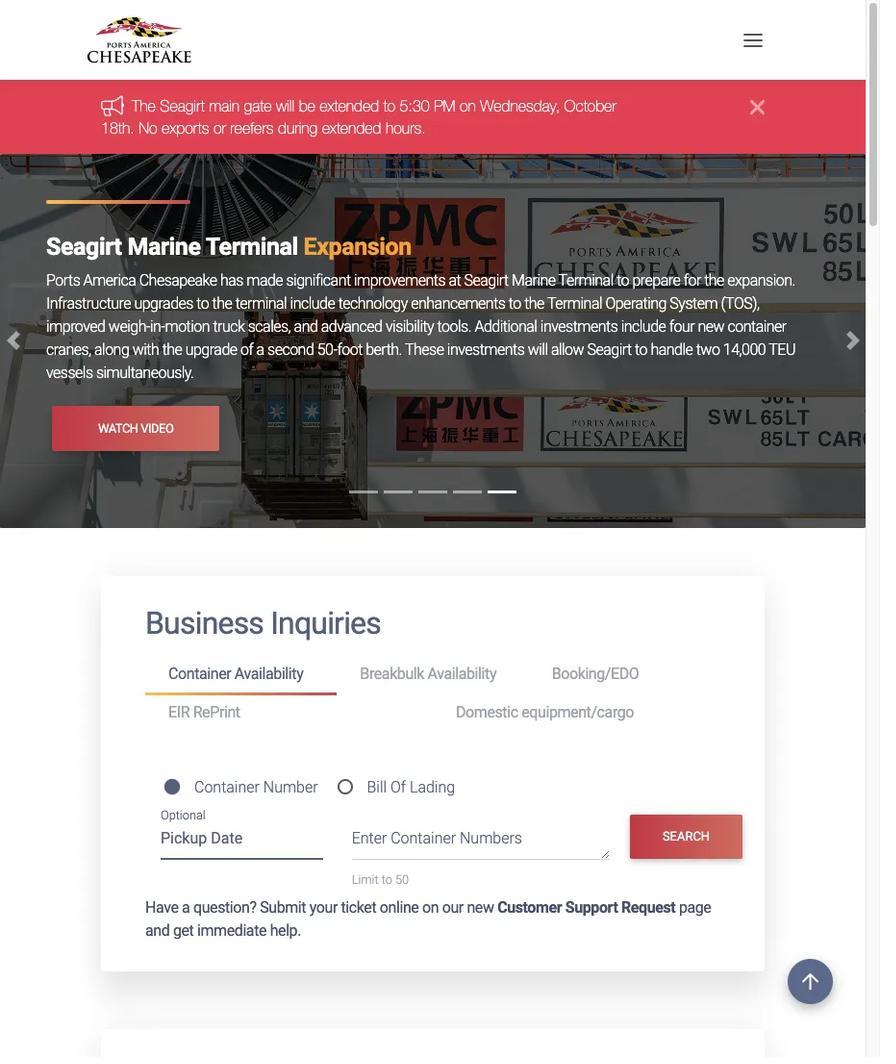 Task type: describe. For each thing, give the bounding box(es) containing it.
no
[[139, 119, 157, 137]]

0 vertical spatial extended
[[320, 98, 379, 115]]

system
[[670, 295, 718, 313]]

new inside 'ports america chesapeake has made significant improvements at seagirt marine terminal to                          prepare for the expansion. infrastructure upgrades to the terminal include technology                          enhancements to the terminal operating system (tos), improved weigh-in-motion truck scales,                          and advanced visibility tools. additional investments include four new container cranes,                          along with the upgrade of a second 50-foot berth. these investments will allow seagirt                          to handle two 14,000 teu vessels simultaneously.'
[[698, 318, 725, 336]]

with inside 'seagirt marine terminal is operated by ports america chesapeake under a public-private partnership with the maryland port administration.                         we are committed to developing and utilizing advanced technologies and enhanced infrastructure at the port of baltimore to provide                         our customers and bcos world-class service.'
[[676, 272, 703, 290]]

to up additional
[[509, 295, 521, 313]]

a inside 'ports america chesapeake has made significant improvements at seagirt marine terminal to                          prepare for the expansion. infrastructure upgrades to the terminal include technology                          enhancements to the terminal operating system (tos), improved weigh-in-motion truck scales,                          and advanced visibility tools. additional investments include four new container cranes,                          along with the upgrade of a second 50-foot berth. these investments will allow seagirt                          to handle two 14,000 teu vessels simultaneously.'
[[257, 341, 264, 359]]

ports inside 'ports america chesapeake has made significant improvements at seagirt marine terminal to                          prepare for the expansion. infrastructure upgrades to the terminal include technology                          enhancements to the terminal operating system (tos), improved weigh-in-motion truck scales,                          and advanced visibility tools. additional investments include four new container cranes,                          along with the upgrade of a second 50-foot berth. these investments will allow seagirt                          to handle two 14,000 teu vessels simultaneously.'
[[46, 272, 80, 290]]

world-
[[382, 318, 421, 336]]

Optional text field
[[161, 823, 323, 861]]

visibility
[[386, 318, 434, 336]]

llc
[[465, 233, 505, 261]]

a inside 'business inquiries' "main content"
[[182, 899, 190, 917]]

business inquiries
[[145, 605, 381, 642]]

technology
[[338, 295, 408, 313]]

enhancements
[[411, 295, 506, 313]]

ports america chesapeake has made significant improvements at seagirt marine terminal to                          prepare for the expansion. infrastructure upgrades to the terminal include technology                          enhancements to the terminal operating system (tos), improved weigh-in-motion truck scales,                          and advanced visibility tools. additional investments include four new container cranes,                          along with the upgrade of a second 50-foot berth. these investments will allow seagirt                          to handle two 14,000 teu vessels simultaneously.
[[46, 272, 796, 382]]

watch video
[[98, 421, 174, 436]]

these
[[405, 341, 444, 359]]

administration.
[[46, 295, 141, 313]]

breakbulk availability link
[[337, 657, 529, 693]]

upgrade
[[185, 341, 237, 359]]

additional
[[475, 318, 537, 336]]

terminal
[[235, 295, 287, 313]]

breakbulk availability
[[360, 665, 497, 684]]

reefers
[[230, 119, 274, 137]]

a inside 'seagirt marine terminal is operated by ports america chesapeake under a public-private partnership with the maryland port administration.                         we are committed to developing and utilizing advanced technologies and enhanced infrastructure at the port of baltimore to provide                         our customers and bcos world-class service.'
[[503, 272, 511, 290]]

expansion
[[304, 233, 412, 261]]

is
[[199, 272, 209, 290]]

business
[[145, 605, 264, 642]]

maryland
[[729, 272, 788, 290]]

terminal inside 'seagirt marine terminal is operated by ports america chesapeake under a public-private partnership with the maryland port administration.                         we are committed to developing and utilizing advanced technologies and enhanced infrastructure at the port of baltimore to provide                         our customers and bcos world-class service.'
[[141, 272, 196, 290]]

0 vertical spatial include
[[290, 295, 335, 313]]

domestic equipment/cargo link
[[433, 696, 721, 731]]

terminal up operated
[[206, 233, 298, 261]]

customers
[[245, 318, 313, 336]]

container availability
[[168, 665, 303, 684]]

welcome to ports america chesapeake llc
[[46, 233, 505, 261]]

to up scales,
[[264, 295, 276, 313]]

enter
[[352, 829, 387, 847]]

foot
[[337, 341, 363, 359]]

eir reprint link
[[145, 696, 433, 731]]

domestic
[[456, 704, 518, 722]]

our inside 'seagirt marine terminal is operated by ports america chesapeake under a public-private partnership with the maryland port administration.                         we are committed to developing and utilizing advanced technologies and enhanced infrastructure at the port of baltimore to provide                         our customers and bcos world-class service.'
[[221, 318, 242, 336]]

of
[[391, 778, 406, 797]]

page
[[679, 899, 712, 917]]

utilizing
[[378, 295, 425, 313]]

get
[[173, 922, 194, 940]]

your
[[310, 899, 338, 917]]

1 vertical spatial port
[[46, 318, 73, 336]]

bullhorn image
[[101, 95, 132, 116]]

made
[[247, 272, 283, 290]]

1 horizontal spatial ports
[[175, 233, 232, 261]]

improved
[[46, 318, 105, 336]]

on inside the seagirt main gate will be extended to 5:30 pm on wednesday, october 18th.  no exports or reefers during extended hours.
[[460, 98, 476, 115]]

wednesday,
[[481, 98, 560, 115]]

infrastructure
[[669, 295, 754, 313]]

2 vertical spatial container
[[391, 829, 456, 847]]

main
[[209, 98, 240, 115]]

search button
[[630, 815, 743, 860]]

container number
[[194, 778, 318, 797]]

under
[[464, 272, 500, 290]]

operated
[[212, 272, 268, 290]]

watch video link
[[52, 406, 220, 451]]

1 horizontal spatial port
[[791, 272, 818, 290]]

go to top image
[[788, 960, 833, 1005]]

simultaneously.
[[96, 364, 194, 382]]

seagirt inside 'seagirt marine terminal is operated by ports america chesapeake under a public-private partnership with the maryland port administration.                         we are committed to developing and utilizing advanced technologies and enhanced infrastructure at the port of baltimore to provide                         our customers and bcos world-class service.'
[[46, 272, 91, 290]]

gate
[[244, 98, 272, 115]]

truck
[[213, 318, 245, 336]]

request
[[622, 899, 676, 917]]

container availability link
[[145, 657, 337, 696]]

improvements
[[354, 272, 446, 290]]

chesapeake inside 'seagirt marine terminal is operated by ports america chesapeake under a public-private partnership with the maryland port administration.                         we are committed to developing and utilizing advanced technologies and enhanced infrastructure at the port of baltimore to provide                         our customers and bcos world-class service.'
[[383, 272, 460, 290]]

equipment/cargo
[[522, 704, 634, 722]]

infrastructure
[[46, 295, 131, 313]]

berth.
[[366, 341, 402, 359]]

container for container number
[[194, 778, 260, 797]]

the seagirt main gate will be extended to 5:30 pm on wednesday, october 18th.  no exports or reefers during extended hours.
[[101, 98, 617, 137]]

optional
[[161, 809, 206, 823]]

committed
[[191, 295, 261, 313]]

october
[[565, 98, 617, 115]]

partnership
[[601, 272, 673, 290]]

and inside page and get immediate help.
[[145, 922, 170, 940]]

four
[[670, 318, 695, 336]]

bill of lading
[[367, 778, 455, 797]]

1 vertical spatial extended
[[322, 119, 382, 137]]

allow
[[551, 341, 584, 359]]

pm
[[434, 98, 456, 115]]

lading
[[410, 778, 455, 797]]

(tos),
[[721, 295, 760, 313]]

expansion image
[[0, 154, 866, 528]]

developing
[[280, 295, 348, 313]]

to inside 'business inquiries' "main content"
[[382, 872, 393, 887]]

during
[[278, 119, 318, 137]]

at inside 'ports america chesapeake has made significant improvements at seagirt marine terminal to                          prepare for the expansion. infrastructure upgrades to the terminal include technology                          enhancements to the terminal operating system (tos), improved weigh-in-motion truck scales,                          and advanced visibility tools. additional investments include four new container cranes,                          along with the upgrade of a second 50-foot berth. these investments will allow seagirt                          to handle two 14,000 teu vessels simultaneously.'
[[449, 272, 461, 290]]

along
[[94, 341, 129, 359]]

are
[[168, 295, 188, 313]]

we
[[144, 295, 165, 313]]

handle
[[651, 341, 693, 359]]



Task type: locate. For each thing, give the bounding box(es) containing it.
0 horizontal spatial america
[[83, 272, 136, 290]]

at up enhancements
[[449, 272, 461, 290]]

marine up 'technologies'
[[512, 272, 556, 290]]

1 horizontal spatial include
[[621, 318, 666, 336]]

new inside 'business inquiries' "main content"
[[467, 899, 494, 917]]

ports up infrastructure
[[46, 272, 80, 290]]

marine inside 'ports america chesapeake has made significant improvements at seagirt marine terminal to                          prepare for the expansion. infrastructure upgrades to the terminal include technology                          enhancements to the terminal operating system (tos), improved weigh-in-motion truck scales,                          and advanced visibility tools. additional investments include four new container cranes,                          along with the upgrade of a second 50-foot berth. these investments will allow seagirt                          to handle two 14,000 teu vessels simultaneously.'
[[512, 272, 556, 290]]

0 vertical spatial will
[[276, 98, 295, 115]]

5:30
[[400, 98, 430, 115]]

on
[[460, 98, 476, 115], [423, 899, 439, 917]]

availability up eir reprint link
[[235, 665, 303, 684]]

page and get immediate help.
[[145, 899, 712, 940]]

1 horizontal spatial a
[[257, 341, 264, 359]]

with inside 'ports america chesapeake has made significant improvements at seagirt marine terminal to                          prepare for the expansion. infrastructure upgrades to the terminal include technology                          enhancements to the terminal operating system (tos), improved weigh-in-motion truck scales,                          and advanced visibility tools. additional investments include four new container cranes,                          along with the upgrade of a second 50-foot berth. these investments will allow seagirt                          to handle two 14,000 teu vessels simultaneously.'
[[132, 341, 159, 359]]

and down developing
[[294, 318, 318, 336]]

immediate
[[197, 922, 267, 940]]

prepare
[[633, 272, 681, 290]]

reprint
[[193, 704, 240, 722]]

in-
[[150, 318, 165, 336]]

to left 50
[[382, 872, 393, 887]]

port right 'maryland'
[[791, 272, 818, 290]]

to up upgrades
[[149, 233, 170, 261]]

0 horizontal spatial our
[[221, 318, 242, 336]]

of inside 'ports america chesapeake has made significant improvements at seagirt marine terminal to                          prepare for the expansion. infrastructure upgrades to the terminal include technology                          enhancements to the terminal operating system (tos), improved weigh-in-motion truck scales,                          and advanced visibility tools. additional investments include four new container cranes,                          along with the upgrade of a second 50-foot berth. these investments will allow seagirt                          to handle two 14,000 teu vessels simultaneously.'
[[241, 341, 253, 359]]

1 availability from the left
[[235, 665, 303, 684]]

search
[[663, 830, 710, 844]]

advanced up foot
[[321, 318, 383, 336]]

chesapeake up improvements
[[331, 233, 460, 261]]

will left be on the top of the page
[[276, 98, 295, 115]]

1 horizontal spatial advanced
[[429, 295, 490, 313]]

a
[[503, 272, 511, 290], [257, 341, 264, 359], [182, 899, 190, 917]]

will inside the seagirt main gate will be extended to 5:30 pm on wednesday, october 18th.  no exports or reefers during extended hours.
[[276, 98, 295, 115]]

booking/edo link
[[529, 657, 721, 693]]

availability for container availability
[[235, 665, 303, 684]]

limit
[[352, 872, 379, 887]]

tools.
[[438, 318, 472, 336]]

has
[[220, 272, 243, 290]]

include down significant
[[290, 295, 335, 313]]

0 vertical spatial with
[[676, 272, 703, 290]]

booking/edo
[[552, 665, 639, 684]]

america up by
[[238, 233, 325, 261]]

1 vertical spatial at
[[757, 295, 769, 313]]

bcos
[[343, 318, 379, 336]]

and up 50- at the top left of the page
[[316, 318, 340, 336]]

marine for seagirt marine terminal is operated by ports america chesapeake under a public-private partnership with the maryland port administration.                         we are committed to developing and utilizing advanced technologies and enhanced infrastructure at the port of baltimore to provide                         our customers and bcos world-class service.
[[94, 272, 138, 290]]

and inside 'ports america chesapeake has made significant improvements at seagirt marine terminal to                          prepare for the expansion. infrastructure upgrades to the terminal include technology                          enhancements to the terminal operating system (tos), improved weigh-in-motion truck scales,                          and advanced visibility tools. additional investments include four new container cranes,                          along with the upgrade of a second 50-foot berth. these investments will allow seagirt                          to handle two 14,000 teu vessels simultaneously.'
[[294, 318, 318, 336]]

0 horizontal spatial on
[[423, 899, 439, 917]]

will inside 'ports america chesapeake has made significant improvements at seagirt marine terminal to                          prepare for the expansion. infrastructure upgrades to the terminal include technology                          enhancements to the terminal operating system (tos), improved weigh-in-motion truck scales,                          and advanced visibility tools. additional investments include four new container cranes,                          along with the upgrade of a second 50-foot berth. these investments will allow seagirt                          to handle two 14,000 teu vessels simultaneously.'
[[528, 341, 548, 359]]

terminal down private
[[548, 295, 603, 313]]

by
[[272, 272, 286, 290]]

1 vertical spatial new
[[467, 899, 494, 917]]

to down is
[[197, 295, 209, 313]]

seagirt marine terminal expansion
[[46, 233, 412, 261]]

america up technology on the top of the page
[[327, 272, 379, 290]]

inquiries
[[271, 605, 381, 642]]

baltimore
[[92, 318, 153, 336]]

18th.
[[101, 119, 134, 137]]

or
[[214, 119, 226, 137]]

private
[[556, 272, 598, 290]]

america inside 'seagirt marine terminal is operated by ports america chesapeake under a public-private partnership with the maryland port administration.                         we are committed to developing and utilizing advanced technologies and enhanced infrastructure at the port of baltimore to provide                         our customers and bcos world-class service.'
[[327, 272, 379, 290]]

availability up 'domestic'
[[428, 665, 497, 684]]

2 horizontal spatial a
[[503, 272, 511, 290]]

1 horizontal spatial availability
[[428, 665, 497, 684]]

advanced inside 'seagirt marine terminal is operated by ports america chesapeake under a public-private partnership with the maryland port administration.                         we are committed to developing and utilizing advanced technologies and enhanced infrastructure at the port of baltimore to provide                         our customers and bcos world-class service.'
[[429, 295, 490, 313]]

on right pm
[[460, 98, 476, 115]]

seagirt
[[160, 98, 205, 115], [46, 233, 122, 261], [46, 272, 91, 290], [464, 272, 509, 290], [588, 341, 632, 359]]

our right online
[[442, 899, 464, 917]]

2 horizontal spatial ports
[[290, 272, 324, 290]]

1 horizontal spatial at
[[757, 295, 769, 313]]

availability for breakbulk availability
[[428, 665, 497, 684]]

ticket
[[341, 899, 377, 917]]

upgrades
[[134, 295, 193, 313]]

extended right during
[[322, 119, 382, 137]]

0 vertical spatial on
[[460, 98, 476, 115]]

two
[[697, 341, 720, 359]]

teu
[[769, 341, 796, 359]]

to
[[384, 98, 396, 115], [149, 233, 170, 261], [617, 272, 630, 290], [197, 295, 209, 313], [264, 295, 276, 313], [509, 295, 521, 313], [156, 318, 168, 336], [635, 341, 648, 359], [382, 872, 393, 887]]

and down have
[[145, 922, 170, 940]]

0 horizontal spatial new
[[467, 899, 494, 917]]

1 vertical spatial of
[[241, 341, 253, 359]]

50
[[396, 872, 409, 887]]

0 horizontal spatial ports
[[46, 272, 80, 290]]

terminal up upgrades
[[141, 272, 196, 290]]

1 vertical spatial container
[[194, 778, 260, 797]]

weigh-
[[109, 318, 150, 336]]

container
[[168, 665, 231, 684], [194, 778, 260, 797], [391, 829, 456, 847]]

0 vertical spatial advanced
[[429, 295, 490, 313]]

1 vertical spatial a
[[257, 341, 264, 359]]

customer
[[498, 899, 562, 917]]

terminal
[[206, 233, 298, 261], [141, 272, 196, 290], [559, 272, 614, 290], [548, 295, 603, 313]]

1 vertical spatial our
[[442, 899, 464, 917]]

availability
[[235, 665, 303, 684], [428, 665, 497, 684]]

0 horizontal spatial investments
[[447, 341, 525, 359]]

marine up is
[[127, 233, 201, 261]]

service.
[[457, 318, 505, 336]]

chesapeake up utilizing
[[383, 272, 460, 290]]

advanced inside 'ports america chesapeake has made significant improvements at seagirt marine terminal to                          prepare for the expansion. infrastructure upgrades to the terminal include technology                          enhancements to the terminal operating system (tos), improved weigh-in-motion truck scales,                          and advanced visibility tools. additional investments include four new container cranes,                          along with the upgrade of a second 50-foot berth. these investments will allow seagirt                          to handle two 14,000 teu vessels simultaneously.'
[[321, 318, 383, 336]]

1 horizontal spatial investments
[[541, 318, 618, 336]]

advanced
[[429, 295, 490, 313], [321, 318, 383, 336]]

1 horizontal spatial will
[[528, 341, 548, 359]]

container for container availability
[[168, 665, 231, 684]]

to inside the seagirt main gate will be extended to 5:30 pm on wednesday, october 18th.  no exports or reefers during extended hours.
[[384, 98, 396, 115]]

enhanced
[[604, 295, 666, 313]]

container
[[728, 318, 787, 336]]

exports
[[162, 119, 209, 137]]

1 horizontal spatial on
[[460, 98, 476, 115]]

Enter Container Numbers text field
[[352, 827, 610, 860]]

will
[[276, 98, 295, 115], [528, 341, 548, 359]]

0 horizontal spatial advanced
[[321, 318, 383, 336]]

0 vertical spatial container
[[168, 665, 231, 684]]

terminal right public-
[[559, 272, 614, 290]]

enter container numbers
[[352, 829, 523, 847]]

new left customer
[[467, 899, 494, 917]]

and down private
[[577, 295, 601, 313]]

business inquiries main content
[[87, 576, 780, 1058]]

advanced up tools.
[[429, 295, 490, 313]]

the seagirt main gate will be extended to 5:30 pm on wednesday, october 18th.  no exports or reefers during extended hours. link
[[101, 98, 617, 137]]

1 vertical spatial advanced
[[321, 318, 383, 336]]

will left allow
[[528, 341, 548, 359]]

ports
[[175, 233, 232, 261], [46, 272, 80, 290], [290, 272, 324, 290]]

on inside 'business inquiries' "main content"
[[423, 899, 439, 917]]

toggle navigation image
[[739, 26, 768, 55]]

1 horizontal spatial with
[[676, 272, 703, 290]]

submit
[[260, 899, 306, 917]]

1 horizontal spatial america
[[238, 233, 325, 261]]

extended
[[320, 98, 379, 115], [322, 119, 382, 137]]

america inside 'ports america chesapeake has made significant improvements at seagirt marine terminal to                          prepare for the expansion. infrastructure upgrades to the terminal include technology                          enhancements to the terminal operating system (tos), improved weigh-in-motion truck scales,                          and advanced visibility tools. additional investments include four new container cranes,                          along with the upgrade of a second 50-foot berth. these investments will allow seagirt                          to handle two 14,000 teu vessels simultaneously.'
[[83, 272, 136, 290]]

0 horizontal spatial port
[[46, 318, 73, 336]]

0 vertical spatial our
[[221, 318, 242, 336]]

bill
[[367, 778, 387, 797]]

help.
[[270, 922, 301, 940]]

question?
[[193, 899, 257, 917]]

america up administration. at the top left
[[83, 272, 136, 290]]

port up the 'cranes,'
[[46, 318, 73, 336]]

0 horizontal spatial with
[[132, 341, 159, 359]]

1 horizontal spatial our
[[442, 899, 464, 917]]

be
[[299, 98, 316, 115]]

investments down service.
[[447, 341, 525, 359]]

at
[[449, 272, 461, 290], [757, 295, 769, 313]]

2 horizontal spatial america
[[327, 272, 379, 290]]

marine up administration. at the top left
[[94, 272, 138, 290]]

vessels
[[46, 364, 93, 382]]

of
[[76, 318, 89, 336], [241, 341, 253, 359]]

1 vertical spatial will
[[528, 341, 548, 359]]

eir
[[168, 704, 190, 722]]

ports up is
[[175, 233, 232, 261]]

to left "handle"
[[635, 341, 648, 359]]

expansion.
[[728, 272, 796, 290]]

0 vertical spatial of
[[76, 318, 89, 336]]

container up eir reprint in the bottom of the page
[[168, 665, 231, 684]]

0 vertical spatial investments
[[541, 318, 618, 336]]

ports inside 'seagirt marine terminal is operated by ports america chesapeake under a public-private partnership with the maryland port administration.                         we are committed to developing and utilizing advanced technologies and enhanced infrastructure at the port of baltimore to provide                         our customers and bcos world-class service.'
[[290, 272, 324, 290]]

welcome
[[46, 233, 144, 261]]

1 vertical spatial include
[[621, 318, 666, 336]]

significant
[[286, 272, 351, 290]]

the seagirt main gate will be extended to 5:30 pm on wednesday, october 18th.  no exports or reefers during extended hours. alert
[[0, 80, 866, 154]]

0 horizontal spatial a
[[182, 899, 190, 917]]

seagirt inside the seagirt main gate will be extended to 5:30 pm on wednesday, october 18th.  no exports or reefers during extended hours.
[[160, 98, 205, 115]]

new
[[698, 318, 725, 336], [467, 899, 494, 917]]

the
[[132, 98, 156, 115]]

scales,
[[248, 318, 291, 336]]

0 vertical spatial port
[[791, 272, 818, 290]]

our inside 'business inquiries' "main content"
[[442, 899, 464, 917]]

with
[[676, 272, 703, 290], [132, 341, 159, 359]]

1 vertical spatial with
[[132, 341, 159, 359]]

at inside 'seagirt marine terminal is operated by ports america chesapeake under a public-private partnership with the maryland port administration.                         we are committed to developing and utilizing advanced technologies and enhanced infrastructure at the port of baltimore to provide                         our customers and bcos world-class service.'
[[757, 295, 769, 313]]

to up enhanced
[[617, 272, 630, 290]]

2 vertical spatial a
[[182, 899, 190, 917]]

new down infrastructure
[[698, 318, 725, 336]]

extended right be on the top of the page
[[320, 98, 379, 115]]

have a question? submit your ticket online on our new customer support request
[[145, 899, 676, 917]]

of down infrastructure
[[76, 318, 89, 336]]

0 horizontal spatial availability
[[235, 665, 303, 684]]

and up bcos
[[351, 295, 375, 313]]

at down the expansion.
[[757, 295, 769, 313]]

chesapeake inside 'ports america chesapeake has made significant improvements at seagirt marine terminal to                          prepare for the expansion. infrastructure upgrades to the terminal include technology                          enhancements to the terminal operating system (tos), improved weigh-in-motion truck scales,                          and advanced visibility tools. additional investments include four new container cranes,                          along with the upgrade of a second 50-foot berth. these investments will allow seagirt                          to handle two 14,000 teu vessels simultaneously.'
[[139, 272, 217, 290]]

0 horizontal spatial at
[[449, 272, 461, 290]]

0 vertical spatial a
[[503, 272, 511, 290]]

our down committed
[[221, 318, 242, 336]]

ports up developing
[[290, 272, 324, 290]]

a right under
[[503, 272, 511, 290]]

of inside 'seagirt marine terminal is operated by ports america chesapeake under a public-private partnership with the maryland port administration.                         we are committed to developing and utilizing advanced technologies and enhanced infrastructure at the port of baltimore to provide                         our customers and bcos world-class service.'
[[76, 318, 89, 336]]

second
[[268, 341, 314, 359]]

breakbulk
[[360, 665, 424, 684]]

1 vertical spatial investments
[[447, 341, 525, 359]]

0 horizontal spatial of
[[76, 318, 89, 336]]

motion
[[165, 318, 210, 336]]

marine
[[127, 233, 201, 261], [94, 272, 138, 290], [512, 272, 556, 290]]

2 availability from the left
[[428, 665, 497, 684]]

0 vertical spatial new
[[698, 318, 725, 336]]

include down operating
[[621, 318, 666, 336]]

on right online
[[423, 899, 439, 917]]

marine for seagirt marine terminal expansion
[[127, 233, 201, 261]]

0 vertical spatial at
[[449, 272, 461, 290]]

support
[[566, 899, 618, 917]]

watch
[[98, 421, 138, 436]]

of down truck
[[241, 341, 253, 359]]

container up 50
[[391, 829, 456, 847]]

marine inside 'seagirt marine terminal is operated by ports america chesapeake under a public-private partnership with the maryland port administration.                         we are committed to developing and utilizing advanced technologies and enhanced infrastructure at the port of baltimore to provide                         our customers and bcos world-class service.'
[[94, 272, 138, 290]]

online
[[380, 899, 419, 917]]

0 horizontal spatial include
[[290, 295, 335, 313]]

container up optional
[[194, 778, 260, 797]]

a down scales,
[[257, 341, 264, 359]]

1 horizontal spatial new
[[698, 318, 725, 336]]

a up get
[[182, 899, 190, 917]]

to left 5:30
[[384, 98, 396, 115]]

with up system
[[676, 272, 703, 290]]

close image
[[751, 96, 765, 119]]

provide
[[172, 318, 218, 336]]

0 horizontal spatial will
[[276, 98, 295, 115]]

have
[[145, 899, 179, 917]]

1 vertical spatial on
[[423, 899, 439, 917]]

investments up allow
[[541, 318, 618, 336]]

cranes,
[[46, 341, 91, 359]]

1 horizontal spatial of
[[241, 341, 253, 359]]

ports america chesapeake image
[[0, 154, 866, 529]]

to down upgrades
[[156, 318, 168, 336]]

with up simultaneously. at the top of page
[[132, 341, 159, 359]]

14,000
[[724, 341, 766, 359]]

chesapeake up are on the top of the page
[[139, 272, 217, 290]]

the
[[705, 272, 725, 290], [706, 272, 726, 290], [212, 295, 232, 313], [525, 295, 545, 313], [772, 295, 792, 313], [162, 341, 182, 359]]



Task type: vqa. For each thing, say whether or not it's contained in the screenshot.
Vessel Schedule
no



